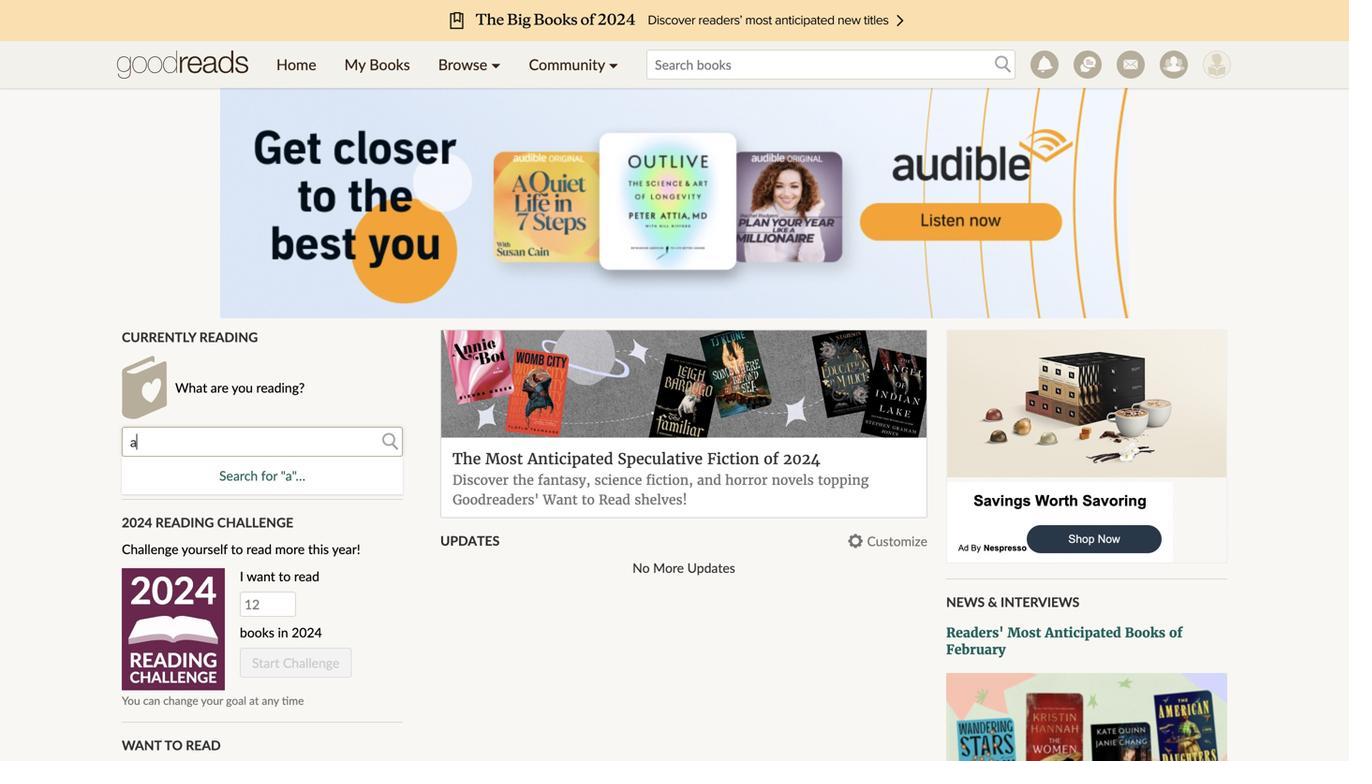 Task type: locate. For each thing, give the bounding box(es) containing it.
time
[[282, 694, 304, 708]]

menu containing home
[[262, 41, 633, 88]]

0 horizontal spatial read
[[246, 542, 272, 558]]

most inside the most anticipated speculative fiction of 2024 discover the fantasy, science fiction, and horror novels topping goodreaders' want to read shelves!
[[485, 450, 523, 469]]

1 vertical spatial challenge
[[122, 542, 179, 558]]

anticipated for books
[[1045, 625, 1121, 642]]

1 vertical spatial want
[[122, 738, 162, 754]]

want down fantasy,
[[543, 492, 578, 509]]

&
[[988, 595, 998, 610]]

you
[[122, 694, 140, 708]]

1 vertical spatial most
[[1008, 625, 1041, 642]]

want down can
[[122, 738, 162, 754]]

most
[[485, 450, 523, 469], [1008, 625, 1041, 642]]

reading up are
[[199, 329, 258, 345]]

1 vertical spatial reading
[[155, 515, 214, 531]]

0 vertical spatial search books text field
[[647, 50, 1016, 80]]

2024 up novels
[[783, 450, 821, 469]]

menu
[[262, 41, 633, 88]]

0 vertical spatial challenge
[[217, 515, 293, 531]]

2024 right in
[[292, 625, 322, 641]]

recommendations · general update
[[122, 469, 327, 485]]

advertisement element
[[220, 84, 1129, 319], [946, 330, 1227, 564]]

search
[[219, 468, 258, 484]]

of inside the readers' most anticipated books of february
[[1169, 625, 1183, 642]]

to right want
[[279, 569, 291, 585]]

of
[[764, 450, 779, 469], [1169, 625, 1183, 642]]

0 horizontal spatial updates
[[440, 533, 500, 549]]

speculative
[[618, 450, 703, 469]]

and
[[697, 472, 721, 489]]

anticipated for speculative
[[528, 450, 613, 469]]

read
[[599, 492, 631, 509], [186, 738, 221, 754]]

0 horizontal spatial books
[[369, 55, 410, 74]]

1 vertical spatial anticipated
[[1045, 625, 1121, 642]]

more
[[653, 560, 684, 576]]

0 vertical spatial read
[[246, 542, 272, 558]]

i
[[240, 569, 244, 585]]

read down this
[[294, 569, 319, 585]]

anticipated inside the most anticipated speculative fiction of 2024 discover the fantasy, science fiction, and horror novels topping goodreaders' want to read shelves!
[[528, 450, 613, 469]]

1 vertical spatial search for books to add to your shelves search field
[[122, 427, 403, 495]]

anticipated inside the readers' most anticipated books of february
[[1045, 625, 1121, 642]]

most up the
[[485, 450, 523, 469]]

in
[[278, 625, 288, 641]]

0 vertical spatial most
[[485, 450, 523, 469]]

1 horizontal spatial ▾
[[609, 55, 618, 74]]

▾ inside browse ▾ dropdown button
[[491, 55, 501, 74]]

want to read
[[122, 738, 221, 754]]

community
[[529, 55, 605, 74]]

books
[[369, 55, 410, 74], [1125, 625, 1166, 642]]

inbox image
[[1117, 51, 1145, 79]]

read down science
[[599, 492, 631, 509]]

1 ▾ from the left
[[491, 55, 501, 74]]

▾ right browse
[[491, 55, 501, 74]]

recommendations
[[122, 469, 228, 485]]

▾ inside community ▾ popup button
[[609, 55, 618, 74]]

the most anticipated speculative fiction of 2024 discover the fantasy, science fiction, and horror novels topping goodreaders' want to read shelves!
[[453, 450, 869, 509]]

challenge down in
[[283, 656, 340, 672]]

any
[[262, 694, 279, 708]]

1 vertical spatial updates
[[687, 560, 735, 576]]

0 vertical spatial of
[[764, 450, 779, 469]]

this
[[308, 542, 329, 558]]

1 horizontal spatial of
[[1169, 625, 1183, 642]]

start challenge button
[[240, 649, 352, 679]]

updates right more
[[687, 560, 735, 576]]

fantasy,
[[538, 472, 591, 489]]

my
[[344, 55, 366, 74]]

2024 reading challenge
[[122, 515, 293, 531]]

0 horizontal spatial ▾
[[491, 55, 501, 74]]

discover
[[453, 472, 509, 489]]

0 vertical spatial search for books to add to your shelves search field
[[647, 50, 1016, 80]]

browse ▾ button
[[424, 41, 515, 88]]

to down fantasy,
[[582, 492, 595, 509]]

read up want
[[246, 542, 272, 558]]

challenge up challenge yourself to read more this year! in the bottom left of the page
[[217, 515, 293, 531]]

▾
[[491, 55, 501, 74], [609, 55, 618, 74]]

1 vertical spatial search books text field
[[122, 427, 403, 457]]

browse ▾
[[438, 55, 501, 74]]

of inside the most anticipated speculative fiction of 2024 discover the fantasy, science fiction, and horror novels topping goodreaders' want to read shelves!
[[764, 450, 779, 469]]

▾ right community at the left of page
[[609, 55, 618, 74]]

to up the i
[[231, 542, 243, 558]]

1 horizontal spatial search for books to add to your shelves search field
[[647, 50, 1016, 80]]

readers' most anticipated books of february
[[946, 625, 1183, 659]]

1 horizontal spatial anticipated
[[1045, 625, 1121, 642]]

1 horizontal spatial most
[[1008, 625, 1041, 642]]

0 vertical spatial read
[[599, 492, 631, 509]]

currently reading
[[122, 329, 258, 345]]

0 horizontal spatial most
[[485, 450, 523, 469]]

challenge
[[130, 668, 217, 687]]

my books link
[[330, 41, 424, 88]]

to inside the most anticipated speculative fiction of 2024 discover the fantasy, science fiction, and horror novels topping goodreaders' want to read shelves!
[[582, 492, 595, 509]]

1 horizontal spatial read
[[599, 492, 631, 509]]

2024
[[783, 450, 821, 469], [122, 515, 152, 531], [130, 568, 217, 613], [292, 625, 322, 641]]

anticipated up fantasy,
[[528, 450, 613, 469]]

novels
[[772, 472, 814, 489]]

john smith image
[[1203, 51, 1231, 79]]

to
[[582, 492, 595, 509], [231, 542, 243, 558], [279, 569, 291, 585], [164, 738, 183, 754]]

0 horizontal spatial anticipated
[[528, 450, 613, 469]]

anticipated
[[528, 450, 613, 469], [1045, 625, 1121, 642]]

the most anticipated speculative fiction of 2024 link
[[453, 450, 821, 469]]

0 vertical spatial anticipated
[[528, 450, 613, 469]]

1 vertical spatial of
[[1169, 625, 1183, 642]]

for
[[261, 468, 278, 484]]

anticipated down interviews on the bottom right of page
[[1045, 625, 1121, 642]]

2024 down recommendations
[[122, 515, 152, 531]]

want
[[543, 492, 578, 509], [122, 738, 162, 754]]

reading
[[199, 329, 258, 345], [155, 515, 214, 531]]

1 horizontal spatial want
[[543, 492, 578, 509]]

0 horizontal spatial search for books to add to your shelves search field
[[122, 427, 403, 495]]

community ▾ button
[[515, 41, 633, 88]]

0 horizontal spatial of
[[764, 450, 779, 469]]

recommendations link
[[122, 469, 228, 485]]

updates down goodreaders'
[[440, 533, 500, 549]]

news & interviews
[[946, 595, 1080, 610]]

1 horizontal spatial read
[[294, 569, 319, 585]]

read
[[246, 542, 272, 558], [294, 569, 319, 585]]

you
[[232, 380, 253, 396]]

can
[[143, 694, 160, 708]]

reading for currently
[[199, 329, 258, 345]]

books in 2024
[[240, 625, 322, 641]]

most down news & interviews on the right bottom of the page
[[1008, 625, 1041, 642]]

challenge
[[217, 515, 293, 531], [122, 542, 179, 558], [283, 656, 340, 672]]

1 vertical spatial books
[[1125, 625, 1166, 642]]

read down your
[[186, 738, 221, 754]]

challenge left yourself
[[122, 542, 179, 558]]

interviews
[[1001, 595, 1080, 610]]

Search for books to add to your shelves search field
[[647, 50, 1016, 80], [122, 427, 403, 495]]

updates
[[440, 533, 500, 549], [687, 560, 735, 576]]

1 horizontal spatial books
[[1125, 625, 1166, 642]]

reading up yourself
[[155, 515, 214, 531]]

science
[[595, 472, 642, 489]]

2 vertical spatial challenge
[[283, 656, 340, 672]]

what are you reading?
[[175, 380, 305, 396]]

0 horizontal spatial read
[[186, 738, 221, 754]]

1 vertical spatial read
[[294, 569, 319, 585]]

home
[[276, 55, 316, 74]]

Search books text field
[[647, 50, 1016, 80], [122, 427, 403, 457]]

0 vertical spatial reading
[[199, 329, 258, 345]]

search for "a"… button
[[122, 457, 403, 495]]

my group discussions image
[[1074, 51, 1102, 79]]

read for yourself
[[246, 542, 272, 558]]

2 ▾ from the left
[[609, 55, 618, 74]]

0 vertical spatial want
[[543, 492, 578, 509]]

at
[[249, 694, 259, 708]]

shelves!
[[635, 492, 687, 509]]

my books
[[344, 55, 410, 74]]

goodreaders'
[[453, 492, 539, 509]]

most inside the readers' most anticipated books of february
[[1008, 625, 1041, 642]]

search for books to add to your shelves search field containing search for "a"…
[[122, 427, 403, 495]]



Task type: describe. For each thing, give the bounding box(es) containing it.
most for the
[[485, 450, 523, 469]]

reading challenge
[[129, 649, 217, 687]]

1 vertical spatial advertisement element
[[946, 330, 1227, 564]]

yourself
[[182, 542, 228, 558]]

are
[[211, 380, 229, 396]]

2024 down yourself
[[130, 568, 217, 613]]

0 vertical spatial advertisement element
[[220, 84, 1129, 319]]

community ▾
[[529, 55, 618, 74]]

reading
[[129, 649, 217, 672]]

reading for 2024
[[155, 515, 214, 531]]

0 horizontal spatial search books text field
[[122, 427, 403, 457]]

i want to read
[[240, 569, 319, 585]]

readers' most anticipated books of february link
[[946, 625, 1227, 659]]

home link
[[262, 41, 330, 88]]

start challenge
[[252, 656, 340, 672]]

read inside the most anticipated speculative fiction of 2024 discover the fantasy, science fiction, and horror novels topping goodreaders' want to read shelves!
[[599, 492, 631, 509]]

books inside the readers' most anticipated books of february
[[1125, 625, 1166, 642]]

year!
[[332, 542, 360, 558]]

books
[[240, 625, 274, 641]]

what
[[175, 380, 207, 396]]

change
[[163, 694, 198, 708]]

readers'
[[946, 625, 1004, 642]]

more
[[275, 542, 305, 558]]

the
[[453, 450, 481, 469]]

want
[[247, 569, 275, 585]]

Number of books you want to read in 2024 number field
[[240, 592, 296, 618]]

news
[[946, 595, 985, 610]]

browse
[[438, 55, 487, 74]]

0 vertical spatial books
[[369, 55, 410, 74]]

1 horizontal spatial updates
[[687, 560, 735, 576]]

february
[[946, 642, 1006, 659]]

▾ for community ▾
[[609, 55, 618, 74]]

want inside the most anticipated speculative fiction of 2024 discover the fantasy, science fiction, and horror novels topping goodreaders' want to read shelves!
[[543, 492, 578, 509]]

notifications image
[[1031, 51, 1059, 79]]

customize button
[[848, 533, 928, 549]]

search for "a"…
[[219, 468, 305, 484]]

start
[[252, 656, 280, 672]]

customize
[[867, 533, 928, 549]]

general
[[238, 469, 283, 485]]

you can change your goal at any time
[[122, 694, 304, 708]]

friend requests image
[[1160, 51, 1188, 79]]

to down change
[[164, 738, 183, 754]]

2024 inside the most anticipated speculative fiction of 2024 discover the fantasy, science fiction, and horror novels topping goodreaders' want to read shelves!
[[783, 450, 821, 469]]

0 horizontal spatial want
[[122, 738, 162, 754]]

read for want
[[294, 569, 319, 585]]

reading?
[[256, 380, 305, 396]]

the
[[513, 472, 534, 489]]

"a"…
[[281, 468, 305, 484]]

0 vertical spatial updates
[[440, 533, 500, 549]]

·
[[232, 469, 235, 485]]

1 vertical spatial read
[[186, 738, 221, 754]]

no more updates
[[633, 560, 735, 576]]

1 horizontal spatial search books text field
[[647, 50, 1016, 80]]

fiction
[[707, 450, 759, 469]]

currently
[[122, 329, 196, 345]]

general update button
[[238, 469, 327, 485]]

readers' most anticipated books of february image
[[946, 674, 1227, 762]]

topping
[[818, 472, 869, 489]]

update
[[287, 469, 327, 485]]

fiction,
[[646, 472, 693, 489]]

no
[[633, 560, 650, 576]]

most for readers'
[[1008, 625, 1041, 642]]

horror
[[725, 472, 768, 489]]

▾ for browse ▾
[[491, 55, 501, 74]]

challenge inside button
[[283, 656, 340, 672]]

goal
[[226, 694, 246, 708]]

your
[[201, 694, 223, 708]]

challenge yourself to read more this year!
[[122, 542, 360, 558]]

the most anticipated speculative fiction of 2024 image
[[441, 331, 927, 438]]



Task type: vqa. For each thing, say whether or not it's contained in the screenshot.
JESSIE
no



